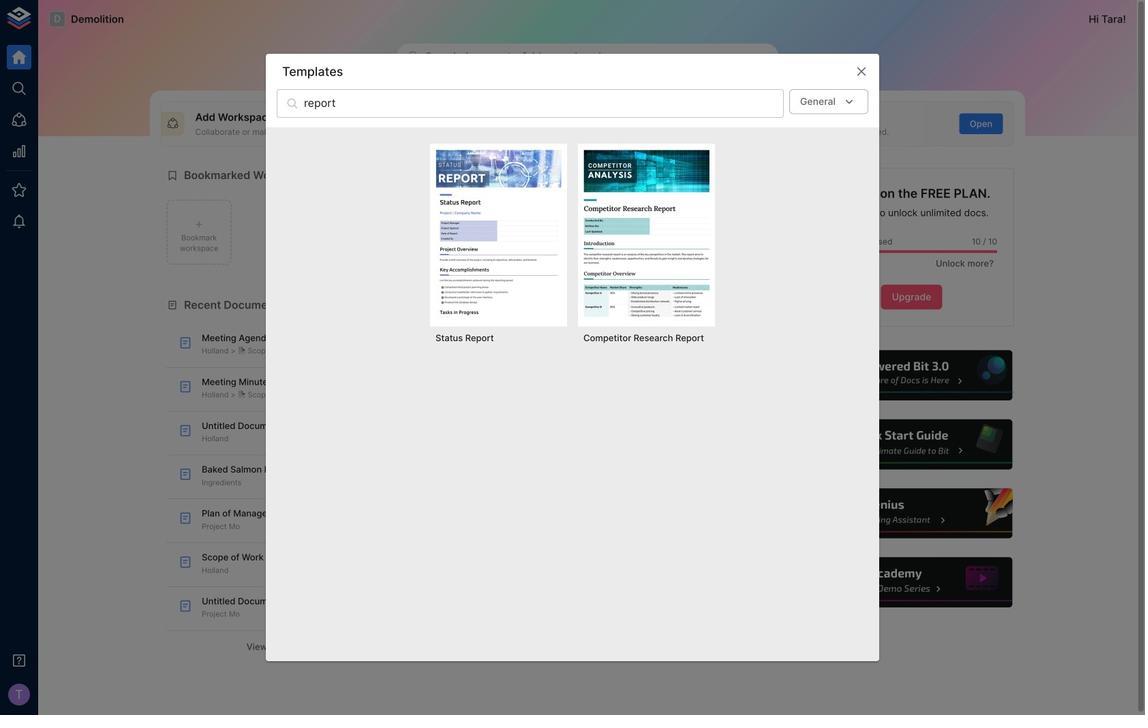 Task type: locate. For each thing, give the bounding box(es) containing it.
2 help image from the top
[[809, 418, 1015, 472]]

help image
[[809, 349, 1015, 403], [809, 418, 1015, 472], [809, 487, 1015, 541], [809, 556, 1015, 610]]

competitor research report image
[[584, 149, 710, 318]]

dialog
[[266, 54, 880, 662]]

status report image
[[436, 149, 562, 318]]



Task type: describe. For each thing, give the bounding box(es) containing it.
1 help image from the top
[[809, 349, 1015, 403]]

3 help image from the top
[[809, 487, 1015, 541]]

4 help image from the top
[[809, 556, 1015, 610]]

Search Templates... text field
[[304, 89, 784, 118]]



Task type: vqa. For each thing, say whether or not it's contained in the screenshot.
search documents, folders and workspaces... text box
no



